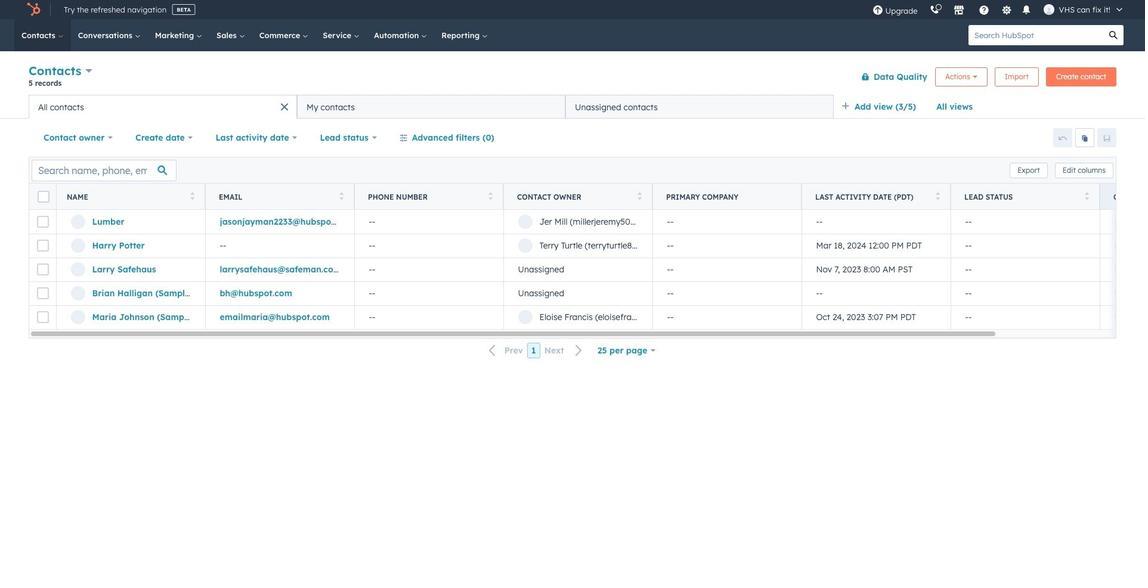 Task type: describe. For each thing, give the bounding box(es) containing it.
jer mill image
[[1044, 4, 1055, 15]]

1 press to sort. element from the left
[[190, 192, 195, 202]]

Search name, phone, email addresses, or company search field
[[32, 160, 177, 181]]

2 press to sort. image from the left
[[489, 192, 493, 200]]

3 press to sort. image from the left
[[936, 192, 941, 200]]

marketplaces image
[[954, 5, 965, 16]]

pagination navigation
[[482, 343, 590, 359]]

6 press to sort. element from the left
[[1085, 192, 1090, 202]]

2 press to sort. element from the left
[[339, 192, 344, 202]]

press to sort. image for 6th press to sort. element from left
[[1085, 192, 1090, 200]]



Task type: locate. For each thing, give the bounding box(es) containing it.
3 press to sort. element from the left
[[489, 192, 493, 202]]

0 horizontal spatial press to sort. image
[[339, 192, 344, 200]]

5 press to sort. element from the left
[[936, 192, 941, 202]]

press to sort. image for 5th press to sort. element from the right
[[339, 192, 344, 200]]

3 press to sort. image from the left
[[1085, 192, 1090, 200]]

1 horizontal spatial press to sort. image
[[489, 192, 493, 200]]

press to sort. image
[[190, 192, 195, 200], [489, 192, 493, 200], [936, 192, 941, 200]]

banner
[[29, 61, 1117, 95]]

column header
[[653, 184, 803, 210]]

Search HubSpot search field
[[969, 25, 1104, 45]]

1 press to sort. image from the left
[[339, 192, 344, 200]]

1 press to sort. image from the left
[[190, 192, 195, 200]]

menu
[[867, 0, 1132, 19]]

press to sort. image for fourth press to sort. element from left
[[638, 192, 642, 200]]

press to sort. element
[[190, 192, 195, 202], [339, 192, 344, 202], [489, 192, 493, 202], [638, 192, 642, 202], [936, 192, 941, 202], [1085, 192, 1090, 202]]

1 horizontal spatial press to sort. image
[[638, 192, 642, 200]]

2 horizontal spatial press to sort. image
[[936, 192, 941, 200]]

press to sort. image
[[339, 192, 344, 200], [638, 192, 642, 200], [1085, 192, 1090, 200]]

2 press to sort. image from the left
[[638, 192, 642, 200]]

2 horizontal spatial press to sort. image
[[1085, 192, 1090, 200]]

4 press to sort. element from the left
[[638, 192, 642, 202]]

0 horizontal spatial press to sort. image
[[190, 192, 195, 200]]



Task type: vqa. For each thing, say whether or not it's contained in the screenshot.
HubSpot link
no



